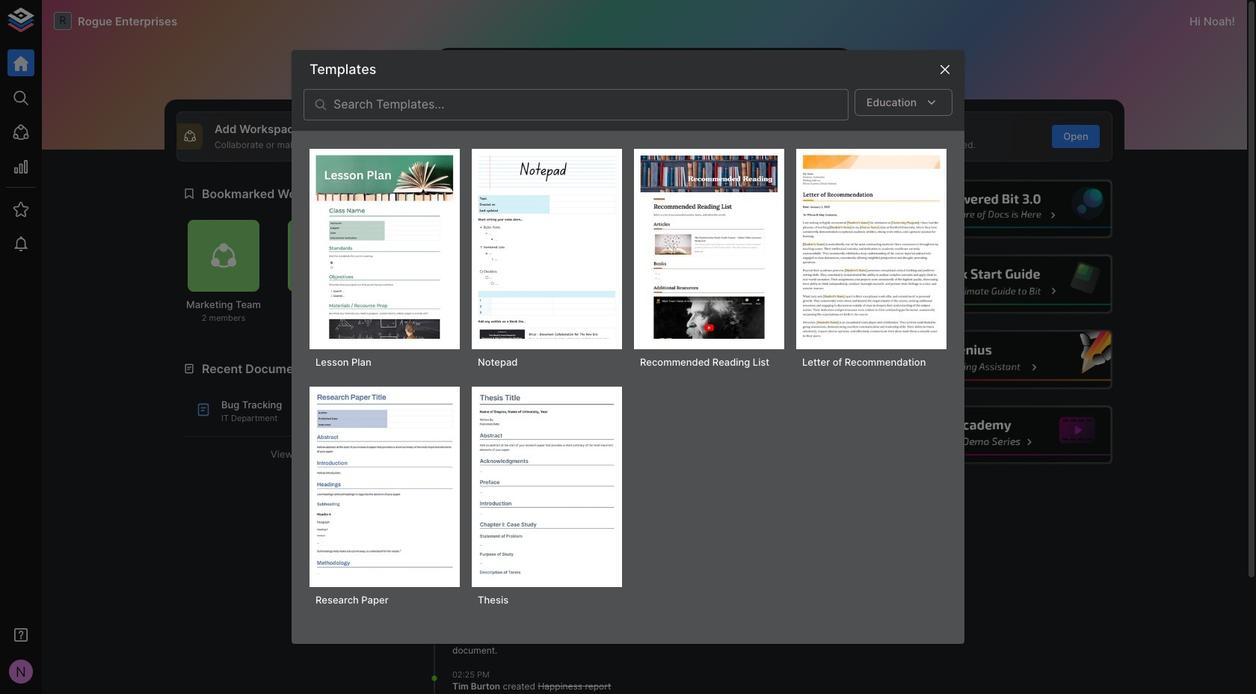 Task type: describe. For each thing, give the bounding box(es) containing it.
4 help image from the top
[[888, 405, 1113, 465]]

1 help image from the top
[[888, 179, 1113, 239]]

notepad image
[[478, 155, 616, 339]]

recommended reading list image
[[640, 155, 779, 339]]

Search Templates... text field
[[334, 89, 849, 120]]



Task type: vqa. For each thing, say whether or not it's contained in the screenshot.
Location
no



Task type: locate. For each thing, give the bounding box(es) containing it.
research paper image
[[316, 392, 454, 577]]

thesis image
[[478, 392, 616, 577]]

help image
[[888, 179, 1113, 239], [888, 255, 1113, 314], [888, 330, 1113, 389], [888, 405, 1113, 465]]

letter of recommendation image
[[802, 155, 941, 339]]

3 help image from the top
[[888, 330, 1113, 389]]

dialog
[[292, 50, 965, 644]]

2 help image from the top
[[888, 255, 1113, 314]]

lesson plan image
[[316, 155, 454, 339]]



